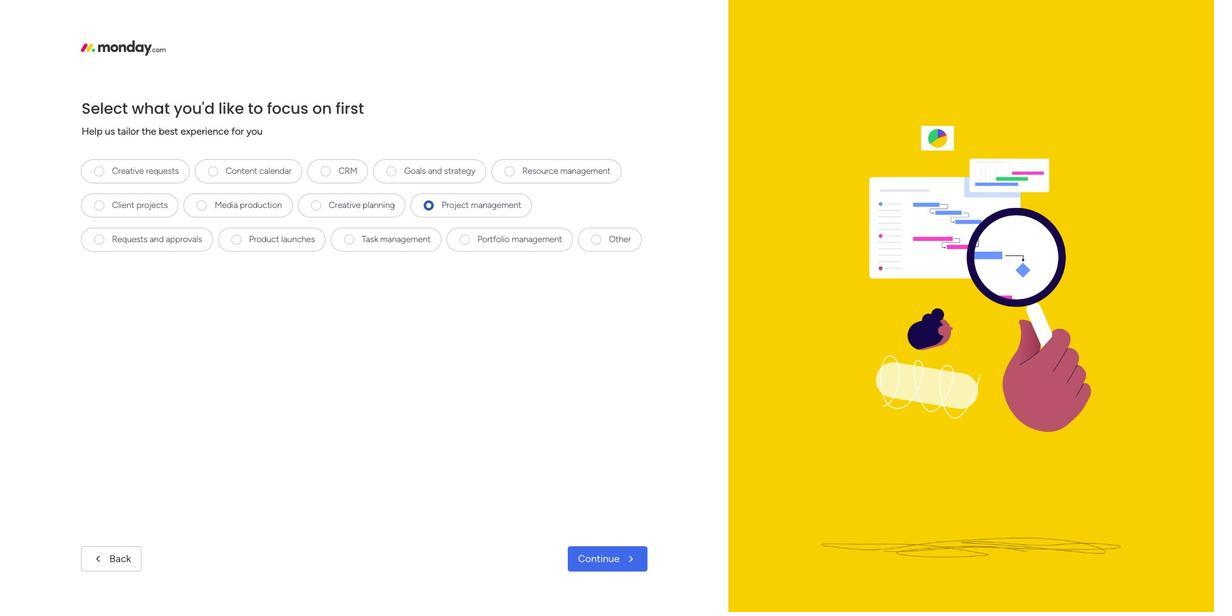 Task type: locate. For each thing, give the bounding box(es) containing it.
tailor
[[117, 125, 139, 137]]

1 vertical spatial and
[[150, 234, 164, 245]]

management for resource management
[[560, 166, 611, 177]]

you
[[246, 125, 263, 137]]

crm
[[339, 166, 358, 177]]

projects
[[136, 200, 168, 211]]

0 horizontal spatial creative
[[112, 166, 144, 177]]

media production
[[215, 200, 282, 211]]

0 vertical spatial and
[[428, 166, 442, 177]]

0 horizontal spatial and
[[150, 234, 164, 245]]

back button
[[81, 547, 142, 572]]

goals
[[404, 166, 426, 177]]

creative left the requests
[[112, 166, 144, 177]]

management right resource
[[560, 166, 611, 177]]

what would you like to focus on first image
[[754, 0, 1190, 612]]

1 horizontal spatial creative
[[329, 200, 361, 211]]

management right portfolio
[[512, 234, 562, 245]]

and for requests
[[150, 234, 164, 245]]

media
[[215, 200, 238, 211]]

creative left the planning
[[329, 200, 361, 211]]

launches
[[281, 234, 315, 245]]

select
[[82, 98, 128, 119]]

and for goals
[[428, 166, 442, 177]]

0 vertical spatial creative
[[112, 166, 144, 177]]

creative
[[112, 166, 144, 177], [329, 200, 361, 211]]

production
[[240, 200, 282, 211]]

calendar
[[260, 166, 292, 177]]

creative planning
[[329, 200, 395, 211]]

approvals
[[166, 234, 202, 245]]

project
[[442, 200, 469, 211]]

first
[[336, 98, 364, 119]]

management
[[560, 166, 611, 177], [471, 200, 522, 211], [380, 234, 431, 245], [512, 234, 562, 245]]

client
[[112, 200, 134, 211]]

and right requests
[[150, 234, 164, 245]]

continue
[[578, 553, 620, 565]]

planning
[[363, 200, 395, 211]]

1 horizontal spatial and
[[428, 166, 442, 177]]

and
[[428, 166, 442, 177], [150, 234, 164, 245]]

select what you'd like to focus on first help us tailor the best experience for you
[[82, 98, 364, 137]]

management right task
[[380, 234, 431, 245]]

requests
[[146, 166, 179, 177]]

management up portfolio
[[471, 200, 522, 211]]

and right goals
[[428, 166, 442, 177]]

1 vertical spatial creative
[[329, 200, 361, 211]]

goals and strategy
[[404, 166, 476, 177]]

project management
[[442, 200, 522, 211]]

what
[[132, 98, 170, 119]]

to
[[248, 98, 263, 119]]

product launches
[[249, 234, 315, 245]]



Task type: describe. For each thing, give the bounding box(es) containing it.
requests
[[112, 234, 148, 245]]

for
[[231, 125, 244, 137]]

creative requests
[[112, 166, 179, 177]]

portfolio
[[478, 234, 510, 245]]

focus
[[267, 98, 309, 119]]

continue button
[[568, 547, 648, 572]]

help
[[82, 125, 102, 137]]

on
[[312, 98, 332, 119]]

requests and approvals
[[112, 234, 202, 245]]

content
[[226, 166, 257, 177]]

task
[[362, 234, 378, 245]]

creative for creative planning
[[329, 200, 361, 211]]

management for portfolio management
[[512, 234, 562, 245]]

us
[[105, 125, 115, 137]]

strategy
[[444, 166, 476, 177]]

like
[[219, 98, 244, 119]]

management for task management
[[380, 234, 431, 245]]

product
[[249, 234, 279, 245]]

experience
[[181, 125, 229, 137]]

task management
[[362, 234, 431, 245]]

back
[[109, 553, 131, 565]]

you'd
[[174, 98, 215, 119]]

resource
[[523, 166, 558, 177]]

portfolio management
[[478, 234, 562, 245]]

creative for creative requests
[[112, 166, 144, 177]]

other
[[609, 234, 631, 245]]

management for project management
[[471, 200, 522, 211]]

the
[[142, 125, 156, 137]]

best
[[159, 125, 178, 137]]

client projects
[[112, 200, 168, 211]]

resource management
[[523, 166, 611, 177]]

logo image
[[81, 40, 166, 56]]

content calendar
[[226, 166, 292, 177]]



Task type: vqa. For each thing, say whether or not it's contained in the screenshot.
the first
yes



